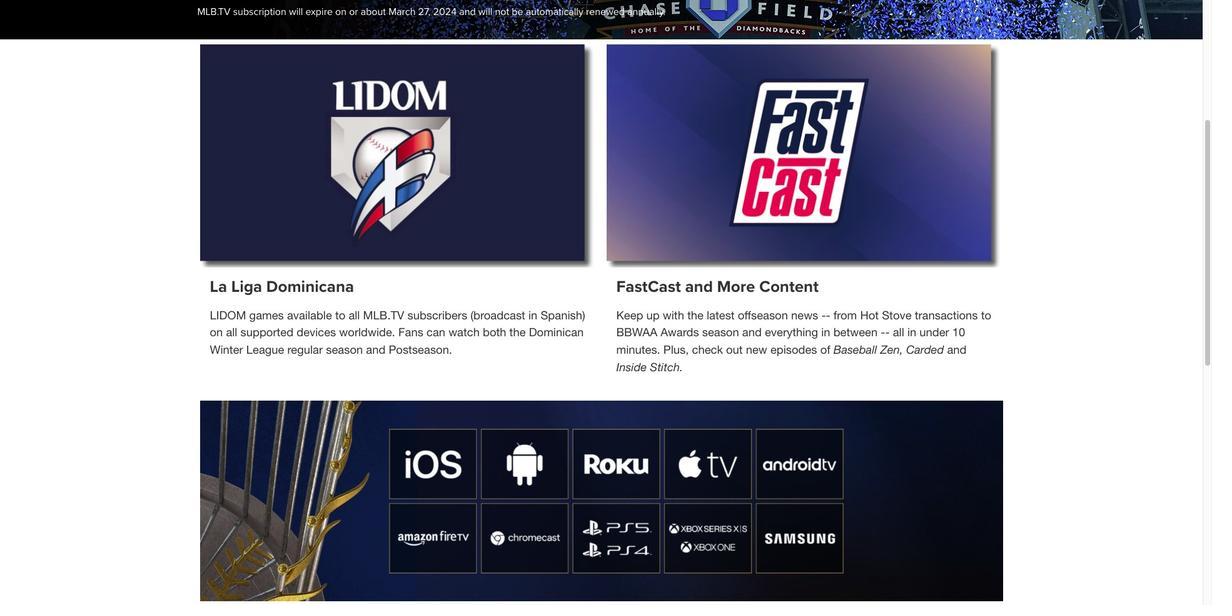 Task type: vqa. For each thing, say whether or not it's contained in the screenshot.
The "Top 10 Left-Handed Pitching Prospects For 2024 January 17, 2024"
no



Task type: describe. For each thing, give the bounding box(es) containing it.
plus,
[[664, 343, 689, 357]]

1 will from the left
[[289, 6, 303, 18]]

season inside lidom games available to all mlb.tv subscribers (broadcast in spanish) on all supported devices worldwide. fans can watch both the dominican winter league regular season and postseason.
[[326, 343, 363, 357]]

awards
[[661, 326, 699, 340]]

of
[[821, 343, 831, 357]]

be
[[512, 6, 524, 18]]

2 horizontal spatial in
[[908, 326, 917, 340]]

the inside lidom games available to all mlb.tv subscribers (broadcast in spanish) on all supported devices worldwide. fans can watch both the dominican winter league regular season and postseason.
[[510, 326, 526, 340]]

0 vertical spatial on
[[336, 6, 347, 18]]

and inside 'keep up with the latest offseason news -- from hot stove transactions to bbwaa awards season and everything in between -- all in under 10 minutes. plus, check out new episodes of'
[[743, 326, 762, 340]]

from
[[834, 308, 858, 322]]

expire
[[306, 6, 333, 18]]

offseason
[[738, 308, 789, 322]]

renewed
[[586, 6, 625, 18]]

season inside 'keep up with the latest offseason news -- from hot stove transactions to bbwaa awards season and everything in between -- all in under 10 minutes. plus, check out new episodes of'
[[703, 326, 740, 340]]

both
[[483, 326, 507, 340]]

inside
[[617, 360, 647, 374]]

latest
[[707, 308, 735, 322]]

keep
[[617, 308, 644, 322]]

la liga dominicana
[[210, 277, 354, 297]]

dominicana
[[267, 277, 354, 297]]

carded
[[907, 343, 945, 357]]

episodes
[[771, 343, 818, 357]]

0 horizontal spatial mlb.tv
[[197, 6, 231, 18]]

27,
[[419, 6, 431, 18]]

10
[[953, 326, 966, 340]]

fastcast
[[617, 277, 681, 297]]

supported
[[241, 326, 294, 340]]

content
[[760, 277, 819, 297]]

automatically
[[526, 6, 584, 18]]

bbwaa
[[617, 326, 658, 340]]

or
[[349, 6, 358, 18]]

2 will from the left
[[479, 6, 493, 18]]

hot
[[861, 308, 879, 322]]

and right 2024
[[460, 6, 476, 18]]

zen,
[[881, 343, 904, 357]]

1 horizontal spatial all
[[349, 308, 360, 322]]

lidom games available to all mlb.tv subscribers (broadcast in spanish) on all supported devices worldwide. fans can watch both the dominican winter league regular season and postseason.
[[210, 308, 586, 357]]

worldwide.
[[339, 326, 396, 340]]

league
[[246, 343, 284, 357]]

mlb.tv subscription will expire on or about march 27, 2024 and will not be automatically renewed annually.
[[197, 6, 666, 18]]

about
[[361, 6, 386, 18]]

transactions
[[915, 308, 979, 322]]

devices
[[297, 326, 336, 340]]



Task type: locate. For each thing, give the bounding box(es) containing it.
more
[[718, 277, 756, 297]]

in up carded on the right bottom of page
[[908, 326, 917, 340]]

fastcast and more content
[[617, 277, 819, 297]]

not
[[495, 6, 510, 18]]

will left expire
[[289, 6, 303, 18]]

new
[[747, 343, 768, 357]]

season down latest
[[703, 326, 740, 340]]

2 to from the left
[[982, 308, 992, 322]]

mlb.tv up worldwide.
[[363, 308, 405, 322]]

minutes.
[[617, 343, 661, 357]]

0 horizontal spatial will
[[289, 6, 303, 18]]

0 horizontal spatial in
[[529, 308, 538, 322]]

to up devices
[[335, 308, 346, 322]]

0 horizontal spatial on
[[210, 326, 223, 340]]

lidom
[[210, 308, 246, 322]]

subscription
[[233, 6, 287, 18]]

between
[[834, 326, 878, 340]]

stove
[[883, 308, 912, 322]]

(broadcast
[[471, 308, 526, 322]]

on
[[336, 6, 347, 18], [210, 326, 223, 340]]

news
[[792, 308, 819, 322]]

and down 10
[[948, 343, 967, 357]]

1 horizontal spatial on
[[336, 6, 347, 18]]

mlb.tv
[[197, 6, 231, 18], [363, 308, 405, 322]]

fans
[[399, 326, 424, 340]]

the right "with"
[[688, 308, 704, 322]]

baseball zen, carded and inside stitch.
[[617, 343, 967, 374]]

to right transactions
[[982, 308, 992, 322]]

all up worldwide.
[[349, 308, 360, 322]]

0 horizontal spatial the
[[510, 326, 526, 340]]

up
[[647, 308, 660, 322]]

0 vertical spatial mlb.tv
[[197, 6, 231, 18]]

the right the both
[[510, 326, 526, 340]]

will left not
[[479, 6, 493, 18]]

1 vertical spatial on
[[210, 326, 223, 340]]

baseball
[[834, 343, 878, 357]]

in
[[529, 308, 538, 322], [822, 326, 831, 340], [908, 326, 917, 340]]

in up of
[[822, 326, 831, 340]]

and
[[460, 6, 476, 18], [686, 277, 713, 297], [743, 326, 762, 340], [366, 343, 386, 357], [948, 343, 967, 357]]

1 horizontal spatial to
[[982, 308, 992, 322]]

annually.
[[628, 6, 666, 18]]

on inside lidom games available to all mlb.tv subscribers (broadcast in spanish) on all supported devices worldwide. fans can watch both the dominican winter league regular season and postseason.
[[210, 326, 223, 340]]

in up dominican
[[529, 308, 538, 322]]

1 vertical spatial season
[[326, 343, 363, 357]]

and inside baseball zen, carded and inside stitch.
[[948, 343, 967, 357]]

check
[[693, 343, 723, 357]]

dominican
[[529, 326, 584, 340]]

0 horizontal spatial all
[[226, 326, 238, 340]]

all inside 'keep up with the latest offseason news -- from hot stove transactions to bbwaa awards season and everything in between -- all in under 10 minutes. plus, check out new episodes of'
[[894, 326, 905, 340]]

1 to from the left
[[335, 308, 346, 322]]

mlb.tv left subscription
[[197, 6, 231, 18]]

1 horizontal spatial mlb.tv
[[363, 308, 405, 322]]

everything
[[765, 326, 819, 340]]

on left or
[[336, 6, 347, 18]]

la
[[210, 277, 227, 297]]

1 horizontal spatial the
[[688, 308, 704, 322]]

with
[[663, 308, 685, 322]]

the
[[688, 308, 704, 322], [510, 326, 526, 340]]

0 vertical spatial season
[[703, 326, 740, 340]]

1 horizontal spatial will
[[479, 6, 493, 18]]

all
[[349, 308, 360, 322], [226, 326, 238, 340], [894, 326, 905, 340]]

1 horizontal spatial in
[[822, 326, 831, 340]]

season
[[703, 326, 740, 340], [326, 343, 363, 357]]

0 vertical spatial the
[[688, 308, 704, 322]]

all down stove
[[894, 326, 905, 340]]

1 vertical spatial the
[[510, 326, 526, 340]]

2 horizontal spatial all
[[894, 326, 905, 340]]

on up the winter
[[210, 326, 223, 340]]

subscribers
[[408, 308, 468, 322]]

out
[[727, 343, 743, 357]]

season down worldwide.
[[326, 343, 363, 357]]

to
[[335, 308, 346, 322], [982, 308, 992, 322]]

spanish)
[[541, 308, 586, 322]]

march
[[389, 6, 416, 18]]

in inside lidom games available to all mlb.tv subscribers (broadcast in spanish) on all supported devices worldwide. fans can watch both the dominican winter league regular season and postseason.
[[529, 308, 538, 322]]

and up "new"
[[743, 326, 762, 340]]

1 vertical spatial mlb.tv
[[363, 308, 405, 322]]

regular
[[288, 343, 323, 357]]

keep up with the latest offseason news -- from hot stove transactions to bbwaa awards season and everything in between -- all in under 10 minutes. plus, check out new episodes of
[[617, 308, 992, 357]]

to inside 'keep up with the latest offseason news -- from hot stove transactions to bbwaa awards season and everything in between -- all in under 10 minutes. plus, check out new episodes of'
[[982, 308, 992, 322]]

and up latest
[[686, 277, 713, 297]]

available
[[287, 308, 332, 322]]

all down lidom
[[226, 326, 238, 340]]

2024
[[433, 6, 457, 18]]

to inside lidom games available to all mlb.tv subscribers (broadcast in spanish) on all supported devices worldwide. fans can watch both the dominican winter league regular season and postseason.
[[335, 308, 346, 322]]

under
[[920, 326, 950, 340]]

liga
[[231, 277, 262, 297]]

postseason.
[[389, 343, 453, 357]]

mlb.tv inside lidom games available to all mlb.tv subscribers (broadcast in spanish) on all supported devices worldwide. fans can watch both the dominican winter league regular season and postseason.
[[363, 308, 405, 322]]

can
[[427, 326, 446, 340]]

0 horizontal spatial to
[[335, 308, 346, 322]]

winter
[[210, 343, 243, 357]]

1 horizontal spatial season
[[703, 326, 740, 340]]

0 horizontal spatial season
[[326, 343, 363, 357]]

the inside 'keep up with the latest offseason news -- from hot stove transactions to bbwaa awards season and everything in between -- all in under 10 minutes. plus, check out new episodes of'
[[688, 308, 704, 322]]

will
[[289, 6, 303, 18], [479, 6, 493, 18]]

watch
[[449, 326, 480, 340]]

and inside lidom games available to all mlb.tv subscribers (broadcast in spanish) on all supported devices worldwide. fans can watch both the dominican winter league regular season and postseason.
[[366, 343, 386, 357]]

stitch.
[[651, 360, 684, 374]]

-
[[822, 308, 827, 322], [827, 308, 831, 322], [881, 326, 886, 340], [886, 326, 890, 340]]

and down worldwide.
[[366, 343, 386, 357]]

games
[[249, 308, 284, 322]]



